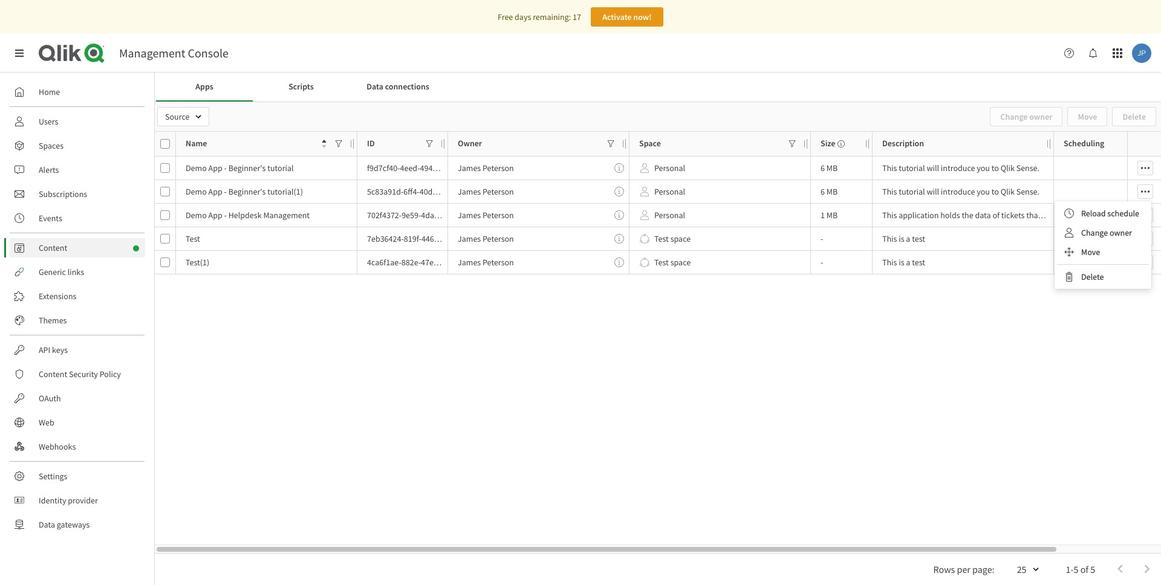 Task type: describe. For each thing, give the bounding box(es) containing it.
now!
[[634, 11, 652, 22]]

test space for 4ca6f1ae-882e-47e4-83cc-24cce0e4946d
[[655, 257, 691, 268]]

702f4372-
[[367, 210, 402, 221]]

management console
[[119, 45, 229, 61]]

446d-
[[422, 234, 442, 244]]

test(1)
[[186, 257, 210, 268]]

84a4-
[[440, 163, 459, 174]]

provider
[[68, 496, 98, 506]]

you for 6a7f904bb826
[[977, 186, 990, 197]]

83cc-
[[441, 257, 459, 268]]

test for 7eb36424-819f-446d-91dd-c373989453f1
[[913, 234, 926, 244]]

702f4372-9e59-4da7-9883-7dfc04349ea3
[[367, 210, 510, 221]]

f9d7cf40-4eed-4947-84a4-98092b39a0cb element
[[367, 162, 510, 174]]

5c83a91d-6ff4-40d0-bc8d-6a7f904bb826 element
[[367, 186, 510, 198]]

oauth link
[[10, 389, 145, 408]]

test for 4ca6f1ae-882e-47e4-83cc-24cce0e4946d
[[655, 257, 669, 268]]

9883-
[[441, 210, 461, 221]]

james for 83cc-
[[458, 257, 481, 268]]

personal for f9d7cf40-4eed-4947-84a4-98092b39a0cb
[[655, 163, 686, 174]]

6 mb for 98092b39a0cb
[[821, 163, 838, 174]]

events link
[[10, 209, 145, 228]]

5c83a91d-6ff4-40d0-bc8d-6a7f904bb826
[[367, 186, 510, 197]]

reload schedule
[[1082, 208, 1140, 219]]

settings
[[39, 471, 67, 482]]

themes
[[39, 315, 67, 326]]

activate now!
[[603, 11, 652, 22]]

is for 4ca6f1ae-882e-47e4-83cc-24cce0e4946d
[[899, 257, 905, 268]]

content security policy link
[[10, 365, 145, 384]]

policy
[[100, 369, 121, 380]]

name button
[[186, 136, 327, 152]]

app for demo app - helpdesk management
[[208, 210, 222, 221]]

2 5 from the left
[[1091, 564, 1096, 576]]

scheduling
[[1064, 138, 1105, 149]]

generic links
[[39, 267, 84, 278]]

navigation pane element
[[0, 77, 154, 540]]

data for data connections
[[367, 81, 384, 92]]

delete button
[[1058, 267, 1150, 287]]

819f-
[[404, 234, 422, 244]]

peterson for 98092b39a0cb
[[483, 163, 514, 174]]

5c83a91d-
[[367, 186, 404, 197]]

identity
[[39, 496, 66, 506]]

page:
[[973, 564, 995, 576]]

this for 7eb36424-819f-446d-91dd-c373989453f1
[[883, 234, 898, 244]]

james peterson for 7dfc04349ea3
[[458, 210, 514, 221]]

1-5 of 5
[[1066, 564, 1096, 576]]

data gateways link
[[10, 516, 145, 535]]

activate
[[603, 11, 632, 22]]

alerts
[[39, 165, 59, 175]]

a for 4ca6f1ae-882e-47e4-83cc-24cce0e4946d
[[907, 257, 911, 268]]

james for 9883-
[[458, 210, 481, 221]]

reload
[[1082, 208, 1106, 219]]

personal for 5c83a91d-6ff4-40d0-bc8d-6a7f904bb826
[[655, 186, 686, 197]]

shared space image for c373989453f1
[[640, 234, 650, 244]]

webhooks
[[39, 442, 76, 453]]

id
[[367, 138, 375, 149]]

data for data gateways
[[39, 520, 55, 531]]

f9d7cf40-
[[367, 163, 400, 174]]

882e-
[[402, 257, 421, 268]]

api keys
[[39, 345, 68, 356]]

james for 84a4-
[[458, 163, 481, 174]]

1 5 from the left
[[1074, 564, 1079, 576]]

6 mb for 6a7f904bb826
[[821, 186, 838, 197]]

mb for 98092b39a0cb
[[827, 163, 838, 174]]

api keys link
[[10, 341, 145, 360]]

tutorial for 5c83a91d-6ff4-40d0-bc8d-6a7f904bb826
[[899, 186, 926, 197]]

subscriptions
[[39, 189, 87, 200]]

reload schedule button
[[1058, 204, 1150, 223]]

per
[[958, 564, 971, 576]]

generic
[[39, 267, 66, 278]]

4947-
[[420, 163, 440, 174]]

size
[[821, 138, 836, 149]]

shared space image for 24cce0e4946d
[[640, 258, 650, 267]]

events
[[39, 213, 62, 224]]

free
[[498, 11, 513, 22]]

this for 5c83a91d-6ff4-40d0-bc8d-6a7f904bb826
[[883, 186, 898, 197]]

to for f9d7cf40-4eed-4947-84a4-98092b39a0cb
[[992, 163, 999, 174]]

spaces link
[[10, 136, 145, 156]]

qlik for 98092b39a0cb
[[1001, 163, 1015, 174]]

demo app - beginner's tutorial
[[186, 163, 294, 174]]

4ca6f1ae-882e-47e4-83cc-24cce0e4946d element
[[367, 257, 509, 269]]

themes link
[[10, 311, 145, 330]]

size refers to the base memory footprint of the application. image
[[838, 140, 846, 148]]

47e4-
[[421, 257, 441, 268]]

james peterson for 24cce0e4946d
[[458, 257, 514, 268]]

7eb36424-819f-446d-91dd-c373989453f1 element
[[367, 233, 511, 245]]

demo for demo app - beginner's tutorial
[[186, 163, 207, 174]]

demo app - beginner's tutorial(1)
[[186, 186, 303, 197]]

tutorial for f9d7cf40-4eed-4947-84a4-98092b39a0cb
[[899, 163, 926, 174]]

home
[[39, 87, 60, 97]]

17
[[573, 11, 581, 22]]

c373989453f1
[[462, 234, 511, 244]]

identity provider link
[[10, 491, 145, 511]]

will for f9d7cf40-4eed-4947-84a4-98092b39a0cb
[[927, 163, 940, 174]]

rows
[[934, 564, 956, 576]]

this tutorial will introduce you to qlik sense. for 98092b39a0cb
[[883, 163, 1040, 174]]

james for bc8d-
[[458, 186, 481, 197]]

1 vertical spatial management
[[263, 210, 310, 221]]

space for c373989453f1
[[671, 234, 691, 244]]

f9d7cf40-4eed-4947-84a4-98092b39a0cb
[[367, 163, 510, 174]]

content for content
[[39, 243, 67, 254]]

1-
[[1066, 564, 1074, 576]]

content security policy
[[39, 369, 121, 380]]

scripts
[[289, 81, 314, 92]]

activate now! link
[[591, 7, 664, 27]]

data gateways
[[39, 520, 90, 531]]

- for demo app - beginner's tutorial(1)
[[224, 186, 227, 197]]

personal space image
[[640, 187, 650, 197]]

demo for demo app - beginner's tutorial(1)
[[186, 186, 207, 197]]

console
[[188, 45, 229, 61]]

web
[[39, 417, 54, 428]]

sense. for 5c83a91d-6ff4-40d0-bc8d-6a7f904bb826
[[1017, 186, 1040, 197]]

test for 7eb36424-819f-446d-91dd-c373989453f1
[[655, 234, 669, 244]]

peterson for 7dfc04349ea3
[[483, 210, 514, 221]]

close sidebar menu image
[[15, 48, 24, 58]]

91dd-
[[442, 234, 462, 244]]

connections
[[385, 81, 430, 92]]

generic links link
[[10, 263, 145, 282]]

delete
[[1082, 272, 1105, 283]]

web link
[[10, 413, 145, 433]]

content link
[[10, 238, 145, 258]]



Task type: locate. For each thing, give the bounding box(es) containing it.
6 mb up 1 mb
[[821, 186, 838, 197]]

5 peterson from the top
[[483, 257, 514, 268]]

james peterson
[[458, 163, 514, 174], [458, 186, 514, 197], [458, 210, 514, 221], [458, 234, 514, 244], [458, 257, 514, 268]]

identity provider
[[39, 496, 98, 506]]

mb
[[827, 163, 838, 174], [827, 186, 838, 197], [827, 210, 838, 221]]

owner
[[458, 138, 482, 149]]

2 personal from the top
[[655, 186, 686, 197]]

1 vertical spatial demo
[[186, 186, 207, 197]]

1 vertical spatial mb
[[827, 186, 838, 197]]

2 this tutorial will introduce you to qlik sense. from the top
[[883, 186, 1040, 197]]

2 vertical spatial demo
[[186, 210, 207, 221]]

5 left of
[[1074, 564, 1079, 576]]

james down 6a7f904bb826
[[458, 210, 481, 221]]

peterson for c373989453f1
[[483, 234, 514, 244]]

1 personal space image from the top
[[640, 163, 650, 173]]

change
[[1082, 228, 1109, 238]]

1 6 from the top
[[821, 163, 825, 174]]

- for demo app - helpdesk management
[[224, 210, 227, 221]]

management console element
[[119, 45, 229, 61]]

new connector image
[[133, 246, 139, 252]]

sense.
[[1017, 163, 1040, 174], [1017, 186, 1040, 197]]

peterson for 24cce0e4946d
[[483, 257, 514, 268]]

2 introduce from the top
[[941, 186, 976, 197]]

2 6 mb from the top
[[821, 186, 838, 197]]

2 you from the top
[[977, 186, 990, 197]]

1 horizontal spatial 5
[[1091, 564, 1096, 576]]

1 vertical spatial content
[[39, 369, 67, 380]]

sense. for f9d7cf40-4eed-4947-84a4-98092b39a0cb
[[1017, 163, 1040, 174]]

personal space image for 98092b39a0cb
[[640, 163, 650, 173]]

1 horizontal spatial data
[[367, 81, 384, 92]]

james peterson up 7dfc04349ea3
[[458, 186, 514, 197]]

tab list
[[156, 73, 1161, 102]]

schedule
[[1108, 208, 1140, 219]]

peterson down 7dfc04349ea3
[[483, 234, 514, 244]]

0 vertical spatial management
[[119, 45, 185, 61]]

this is a test for 4ca6f1ae-882e-47e4-83cc-24cce0e4946d
[[883, 257, 926, 268]]

4eed-
[[400, 163, 420, 174]]

0 horizontal spatial 5
[[1074, 564, 1079, 576]]

content up generic on the top left
[[39, 243, 67, 254]]

change owner button
[[1058, 223, 1150, 243]]

0 vertical spatial beginner's
[[229, 163, 266, 174]]

0 vertical spatial will
[[927, 163, 940, 174]]

content for content security policy
[[39, 369, 67, 380]]

4da7-
[[421, 210, 441, 221]]

1 vertical spatial 6
[[821, 186, 825, 197]]

apps button
[[156, 73, 253, 102]]

2 app from the top
[[208, 186, 222, 197]]

2 vertical spatial mb
[[827, 210, 838, 221]]

4ca6f1ae-
[[367, 257, 402, 268]]

peterson up 6a7f904bb826
[[483, 163, 514, 174]]

3 james from the top
[[458, 210, 481, 221]]

mb down "size"
[[827, 163, 838, 174]]

data inside navigation pane element
[[39, 520, 55, 531]]

data
[[367, 81, 384, 92], [39, 520, 55, 531]]

james down the 98092b39a0cb
[[458, 186, 481, 197]]

1 demo from the top
[[186, 163, 207, 174]]

a for 7eb36424-819f-446d-91dd-c373989453f1
[[907, 234, 911, 244]]

1 to from the top
[[992, 163, 999, 174]]

1 vertical spatial data
[[39, 520, 55, 531]]

3 app from the top
[[208, 210, 222, 221]]

2 vertical spatial personal
[[655, 210, 686, 221]]

management left the console
[[119, 45, 185, 61]]

1 6 mb from the top
[[821, 163, 838, 174]]

6 mb down "size"
[[821, 163, 838, 174]]

a
[[907, 234, 911, 244], [907, 257, 911, 268]]

app for demo app - beginner's tutorial(1)
[[208, 186, 222, 197]]

4 this from the top
[[883, 257, 898, 268]]

2 test space from the top
[[655, 257, 691, 268]]

2 will from the top
[[927, 186, 940, 197]]

0 vertical spatial this is a test
[[883, 234, 926, 244]]

4 peterson from the top
[[483, 234, 514, 244]]

scripts button
[[253, 73, 350, 102]]

free days remaining: 17
[[498, 11, 581, 22]]

1 vertical spatial to
[[992, 186, 999, 197]]

mb right 1 at right
[[827, 210, 838, 221]]

0 horizontal spatial data
[[39, 520, 55, 531]]

data down identity
[[39, 520, 55, 531]]

2 space from the top
[[671, 257, 691, 268]]

4 james peterson from the top
[[458, 234, 514, 244]]

1 introduce from the top
[[941, 163, 976, 174]]

6ff4-
[[404, 186, 420, 197]]

james down c373989453f1
[[458, 257, 481, 268]]

24cce0e4946d
[[459, 257, 509, 268]]

test space
[[655, 234, 691, 244], [655, 257, 691, 268]]

1 vertical spatial test
[[913, 257, 926, 268]]

bc8d-
[[440, 186, 460, 197]]

40d0-
[[420, 186, 440, 197]]

app down demo app - beginner's tutorial
[[208, 186, 222, 197]]

2 demo from the top
[[186, 186, 207, 197]]

links
[[68, 267, 84, 278]]

7eb36424-819f-446d-91dd-c373989453f1
[[367, 234, 511, 244]]

1 vertical spatial you
[[977, 186, 990, 197]]

1 vertical spatial introduce
[[941, 186, 976, 197]]

1 this is a test from the top
[[883, 234, 926, 244]]

personal space image up personal space icon
[[640, 163, 650, 173]]

0 vertical spatial personal
[[655, 163, 686, 174]]

1 a from the top
[[907, 234, 911, 244]]

1 vertical spatial this is a test
[[883, 257, 926, 268]]

1 beginner's from the top
[[229, 163, 266, 174]]

move
[[1082, 247, 1101, 258]]

this for f9d7cf40-4eed-4947-84a4-98092b39a0cb
[[883, 163, 898, 174]]

1 is from the top
[[899, 234, 905, 244]]

james down the owner
[[458, 163, 481, 174]]

james peterson for 6a7f904bb826
[[458, 186, 514, 197]]

702f4372-9e59-4da7-9883-7dfc04349ea3 element
[[367, 209, 510, 221]]

beginner's for tutorial
[[229, 163, 266, 174]]

introduce for 5c83a91d-6ff4-40d0-bc8d-6a7f904bb826
[[941, 186, 976, 197]]

personal for 702f4372-9e59-4da7-9883-7dfc04349ea3
[[655, 210, 686, 221]]

0 vertical spatial test
[[913, 234, 926, 244]]

introduce
[[941, 163, 976, 174], [941, 186, 976, 197]]

2 james peterson from the top
[[458, 186, 514, 197]]

1 mb from the top
[[827, 163, 838, 174]]

2 is from the top
[[899, 257, 905, 268]]

peterson up 7dfc04349ea3
[[483, 186, 514, 197]]

management
[[119, 45, 185, 61], [263, 210, 310, 221]]

2 content from the top
[[39, 369, 67, 380]]

3 james peterson from the top
[[458, 210, 514, 221]]

1 content from the top
[[39, 243, 67, 254]]

1 sense. from the top
[[1017, 163, 1040, 174]]

1 vertical spatial app
[[208, 186, 222, 197]]

6 up 1 at right
[[821, 186, 825, 197]]

0 vertical spatial is
[[899, 234, 905, 244]]

james peterson up c373989453f1
[[458, 210, 514, 221]]

1 vertical spatial beginner's
[[229, 186, 266, 197]]

2 mb from the top
[[827, 186, 838, 197]]

you
[[977, 163, 990, 174], [977, 186, 990, 197]]

james peterson for 98092b39a0cb
[[458, 163, 514, 174]]

1 mb
[[821, 210, 838, 221]]

shared space image
[[640, 234, 650, 244], [640, 258, 650, 267]]

1 vertical spatial 6 mb
[[821, 186, 838, 197]]

0 vertical spatial demo
[[186, 163, 207, 174]]

7eb36424-
[[367, 234, 404, 244]]

1 this tutorial will introduce you to qlik sense. from the top
[[883, 163, 1040, 174]]

space
[[640, 138, 661, 149]]

1 test from the top
[[913, 234, 926, 244]]

2 peterson from the top
[[483, 186, 514, 197]]

1 james peterson from the top
[[458, 163, 514, 174]]

2 shared space image from the top
[[640, 258, 650, 267]]

1 vertical spatial personal space image
[[640, 211, 650, 220]]

change owner
[[1082, 228, 1133, 238]]

1 vertical spatial test space
[[655, 257, 691, 268]]

james peterson down 7dfc04349ea3
[[458, 234, 514, 244]]

0 vertical spatial app
[[208, 163, 222, 174]]

6 for f9d7cf40-4eed-4947-84a4-98092b39a0cb
[[821, 163, 825, 174]]

extensions link
[[10, 287, 145, 306]]

will for 5c83a91d-6ff4-40d0-bc8d-6a7f904bb826
[[927, 186, 940, 197]]

4ca6f1ae-882e-47e4-83cc-24cce0e4946d
[[367, 257, 509, 268]]

settings link
[[10, 467, 145, 486]]

0 vertical spatial content
[[39, 243, 67, 254]]

app
[[208, 163, 222, 174], [208, 186, 222, 197], [208, 210, 222, 221]]

this tutorial will introduce you to qlik sense. for 6a7f904bb826
[[883, 186, 1040, 197]]

peterson
[[483, 163, 514, 174], [483, 186, 514, 197], [483, 210, 514, 221], [483, 234, 514, 244], [483, 257, 514, 268]]

extensions
[[39, 291, 76, 302]]

2 6 from the top
[[821, 186, 825, 197]]

6a7f904bb826
[[460, 186, 510, 197]]

1 personal from the top
[[655, 163, 686, 174]]

0 vertical spatial to
[[992, 163, 999, 174]]

will
[[927, 163, 940, 174], [927, 186, 940, 197]]

2 to from the top
[[992, 186, 999, 197]]

1 vertical spatial will
[[927, 186, 940, 197]]

1 vertical spatial shared space image
[[640, 258, 650, 267]]

0 vertical spatial introduce
[[941, 163, 976, 174]]

introduce for f9d7cf40-4eed-4947-84a4-98092b39a0cb
[[941, 163, 976, 174]]

1 horizontal spatial management
[[263, 210, 310, 221]]

subscriptions link
[[10, 185, 145, 204]]

1 this from the top
[[883, 163, 898, 174]]

6 down "size"
[[821, 163, 825, 174]]

data connections
[[367, 81, 430, 92]]

2 this is a test from the top
[[883, 257, 926, 268]]

personal space image for 7dfc04349ea3
[[640, 211, 650, 220]]

beginner's up demo app - helpdesk management
[[229, 186, 266, 197]]

keys
[[52, 345, 68, 356]]

0 horizontal spatial management
[[119, 45, 185, 61]]

- for demo app - beginner's tutorial
[[224, 163, 227, 174]]

0 vertical spatial data
[[367, 81, 384, 92]]

5 james from the top
[[458, 257, 481, 268]]

0 vertical spatial shared space image
[[640, 234, 650, 244]]

9e59-
[[402, 210, 421, 221]]

6
[[821, 163, 825, 174], [821, 186, 825, 197]]

data left connections
[[367, 81, 384, 92]]

demo for demo app - helpdesk management
[[186, 210, 207, 221]]

2 a from the top
[[907, 257, 911, 268]]

2 test from the top
[[913, 257, 926, 268]]

app up demo app - beginner's tutorial(1)
[[208, 163, 222, 174]]

1 test space from the top
[[655, 234, 691, 244]]

0 vertical spatial space
[[671, 234, 691, 244]]

0 vertical spatial personal space image
[[640, 163, 650, 173]]

james peterson up 6a7f904bb826
[[458, 163, 514, 174]]

management down tutorial(1)
[[263, 210, 310, 221]]

personal space image
[[640, 163, 650, 173], [640, 211, 650, 220]]

to for 5c83a91d-6ff4-40d0-bc8d-6a7f904bb826
[[992, 186, 999, 197]]

3 demo from the top
[[186, 210, 207, 221]]

days
[[515, 11, 531, 22]]

2 beginner's from the top
[[229, 186, 266, 197]]

1 vertical spatial qlik
[[1001, 186, 1015, 197]]

james up 24cce0e4946d
[[458, 234, 481, 244]]

7dfc04349ea3
[[461, 210, 510, 221]]

1 you from the top
[[977, 163, 990, 174]]

0 vertical spatial 6
[[821, 163, 825, 174]]

1 vertical spatial personal
[[655, 186, 686, 197]]

is for 7eb36424-819f-446d-91dd-c373989453f1
[[899, 234, 905, 244]]

peterson down c373989453f1
[[483, 257, 514, 268]]

3 peterson from the top
[[483, 210, 514, 221]]

2 james from the top
[[458, 186, 481, 197]]

6 for 5c83a91d-6ff4-40d0-bc8d-6a7f904bb826
[[821, 186, 825, 197]]

content down api keys
[[39, 369, 67, 380]]

beginner's up demo app - beginner's tutorial(1)
[[229, 163, 266, 174]]

personal
[[655, 163, 686, 174], [655, 186, 686, 197], [655, 210, 686, 221]]

1 peterson from the top
[[483, 163, 514, 174]]

5 right of
[[1091, 564, 1096, 576]]

home link
[[10, 82, 145, 102]]

test for 4ca6f1ae-882e-47e4-83cc-24cce0e4946d
[[913, 257, 926, 268]]

0 vertical spatial test space
[[655, 234, 691, 244]]

0 vertical spatial mb
[[827, 163, 838, 174]]

users link
[[10, 112, 145, 131]]

2 this from the top
[[883, 186, 898, 197]]

this for 4ca6f1ae-882e-47e4-83cc-24cce0e4946d
[[883, 257, 898, 268]]

app for demo app - beginner's tutorial
[[208, 163, 222, 174]]

this is a test
[[883, 234, 926, 244], [883, 257, 926, 268]]

qlik for 6a7f904bb826
[[1001, 186, 1015, 197]]

space for 24cce0e4946d
[[671, 257, 691, 268]]

james for 91dd-
[[458, 234, 481, 244]]

this is a test for 7eb36424-819f-446d-91dd-c373989453f1
[[883, 234, 926, 244]]

1 will from the top
[[927, 163, 940, 174]]

app left 'helpdesk'
[[208, 210, 222, 221]]

2 personal space image from the top
[[640, 211, 650, 220]]

1 qlik from the top
[[1001, 163, 1015, 174]]

data inside button
[[367, 81, 384, 92]]

1 app from the top
[[208, 163, 222, 174]]

1 shared space image from the top
[[640, 234, 650, 244]]

spaces
[[39, 140, 64, 151]]

remaining:
[[533, 11, 571, 22]]

0 vertical spatial sense.
[[1017, 163, 1040, 174]]

apps
[[196, 81, 213, 92]]

test space for 7eb36424-819f-446d-91dd-c373989453f1
[[655, 234, 691, 244]]

you for 98092b39a0cb
[[977, 163, 990, 174]]

owner
[[1110, 228, 1133, 238]]

helpdesk
[[229, 210, 262, 221]]

1 space from the top
[[671, 234, 691, 244]]

1 james from the top
[[458, 163, 481, 174]]

0 vertical spatial a
[[907, 234, 911, 244]]

peterson up c373989453f1
[[483, 210, 514, 221]]

james peterson down c373989453f1
[[458, 257, 514, 268]]

2 qlik from the top
[[1001, 186, 1015, 197]]

users
[[39, 116, 58, 127]]

personal space image down personal space icon
[[640, 211, 650, 220]]

mb for 6a7f904bb826
[[827, 186, 838, 197]]

2 sense. from the top
[[1017, 186, 1040, 197]]

data connections button
[[350, 73, 447, 102]]

description
[[883, 138, 925, 149]]

1 vertical spatial sense.
[[1017, 186, 1040, 197]]

tab list containing apps
[[156, 73, 1161, 102]]

3 personal from the top
[[655, 210, 686, 221]]

mb up 1 mb
[[827, 186, 838, 197]]

this
[[883, 163, 898, 174], [883, 186, 898, 197], [883, 234, 898, 244], [883, 257, 898, 268]]

3 mb from the top
[[827, 210, 838, 221]]

1 vertical spatial this tutorial will introduce you to qlik sense.
[[883, 186, 1040, 197]]

peterson for 6a7f904bb826
[[483, 186, 514, 197]]

test
[[913, 234, 926, 244], [913, 257, 926, 268]]

beginner's for tutorial(1)
[[229, 186, 266, 197]]

0 vertical spatial qlik
[[1001, 163, 1015, 174]]

1 vertical spatial a
[[907, 257, 911, 268]]

3 this from the top
[[883, 234, 898, 244]]

0 vertical spatial this tutorial will introduce you to qlik sense.
[[883, 163, 1040, 174]]

is
[[899, 234, 905, 244], [899, 257, 905, 268]]

content
[[39, 243, 67, 254], [39, 369, 67, 380]]

0 vertical spatial 6 mb
[[821, 163, 838, 174]]

tutorial
[[268, 163, 294, 174], [899, 163, 926, 174], [899, 186, 926, 197]]

1 vertical spatial space
[[671, 257, 691, 268]]

5 james peterson from the top
[[458, 257, 514, 268]]

mb for 7dfc04349ea3
[[827, 210, 838, 221]]

james peterson for c373989453f1
[[458, 234, 514, 244]]

of
[[1081, 564, 1089, 576]]

webhooks link
[[10, 437, 145, 457]]

this application holds the data of tickets that are submitted by internal employees to the it department. it includes when a computer needs to be upgraded or a mobile phone does not work. each ticket is assigned to an it resource, but an it manager, s/he needs to be aware which tickets came in as a high priority, or which tickets have not been assigned to any resources yet. element
[[883, 209, 1049, 221]]

oauth
[[39, 393, 61, 404]]

4 james from the top
[[458, 234, 481, 244]]

1 vertical spatial is
[[899, 257, 905, 268]]

2 vertical spatial app
[[208, 210, 222, 221]]

james
[[458, 163, 481, 174], [458, 186, 481, 197], [458, 210, 481, 221], [458, 234, 481, 244], [458, 257, 481, 268]]

-
[[224, 163, 227, 174], [224, 186, 227, 197], [224, 210, 227, 221], [821, 234, 824, 244], [821, 257, 824, 268]]

0 vertical spatial you
[[977, 163, 990, 174]]



Task type: vqa. For each thing, say whether or not it's contained in the screenshot.


